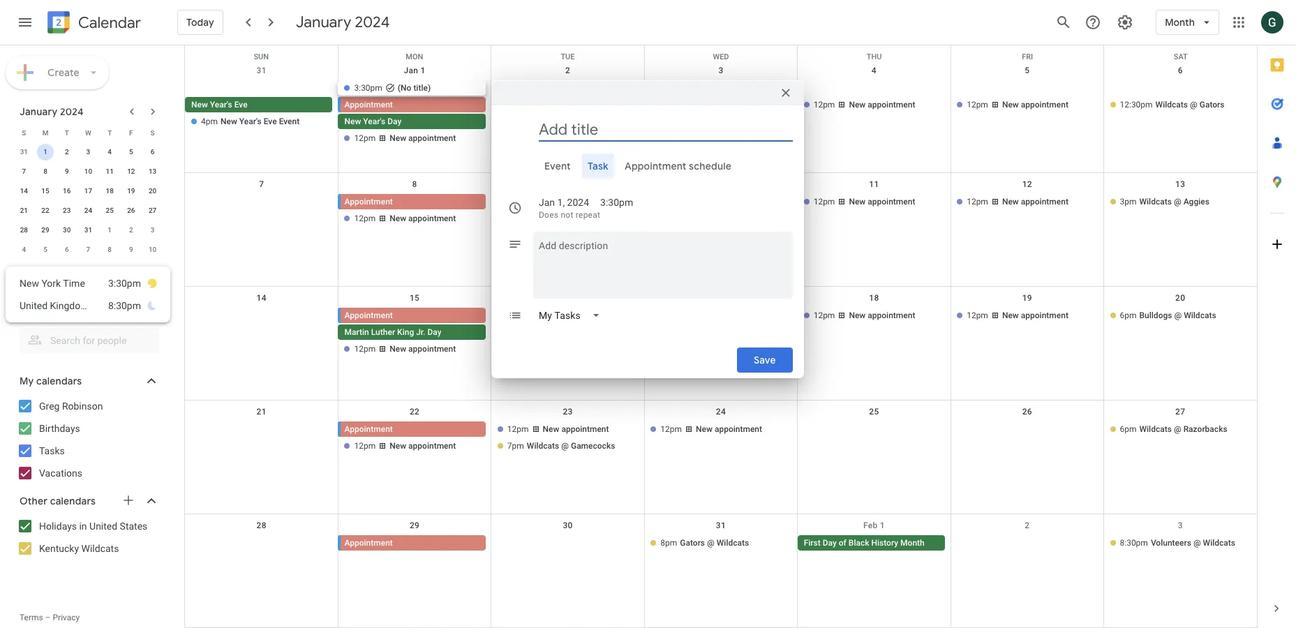 Task type: vqa. For each thing, say whether or not it's contained in the screenshot.
'options'
no



Task type: describe. For each thing, give the bounding box(es) containing it.
25 inside january 2024 grid
[[106, 207, 114, 214]]

does
[[539, 210, 559, 220]]

cell containing 3:30pm
[[338, 80, 492, 147]]

united kingdom time 8:30pm
[[20, 300, 141, 311]]

–
[[45, 613, 51, 623]]

calendars for other calendars
[[50, 495, 96, 508]]

united inside list item
[[20, 300, 48, 311]]

robinson
[[62, 401, 103, 412]]

31 left 1 cell in the top of the page
[[20, 148, 28, 156]]

24 inside grid
[[84, 207, 92, 214]]

list item containing new york time
[[20, 272, 158, 295]]

appointment inside appointment martin luther king jr. day
[[345, 311, 393, 320]]

1 vertical spatial 8:30pm
[[1120, 538, 1148, 548]]

18 element
[[101, 183, 118, 200]]

8:30pm inside list item
[[108, 300, 141, 311]]

1 vertical spatial january 2024
[[20, 105, 84, 118]]

0 horizontal spatial january
[[20, 105, 58, 118]]

3pm
[[1120, 197, 1137, 207]]

february 10 element
[[144, 242, 161, 258]]

0 vertical spatial event
[[279, 117, 300, 126]]

23 element
[[58, 202, 75, 219]]

3 down 27 element
[[151, 226, 155, 234]]

thu
[[867, 52, 882, 61]]

appointment inside button
[[625, 160, 687, 172]]

calendar
[[78, 13, 141, 32]]

aggies
[[1184, 197, 1210, 207]]

1 horizontal spatial 19
[[1023, 293, 1033, 303]]

10 for "10" element
[[84, 168, 92, 175]]

8pm
[[661, 538, 677, 548]]

kentucky
[[39, 543, 79, 554]]

row containing s
[[13, 123, 163, 142]]

history
[[872, 538, 899, 548]]

1 appointment button from the top
[[341, 97, 486, 112]]

day inside appointment new year's day
[[388, 117, 402, 126]]

6pm for 6pm wildcats @ razorbacks
[[1120, 425, 1137, 434]]

31 up '8pm gators @ wildcats'
[[716, 521, 726, 531]]

appointment button for 8
[[341, 194, 486, 209]]

schedule
[[689, 160, 732, 172]]

16 element
[[58, 183, 75, 200]]

3:30pm for jan 1, 2024
[[600, 197, 633, 208]]

@ for wildcats @ gators
[[1190, 100, 1198, 110]]

8:30pm volunteers @ wildcats
[[1120, 538, 1236, 548]]

30 element
[[58, 222, 75, 239]]

birthdays
[[39, 423, 80, 434]]

mon
[[406, 52, 423, 61]]

holidays in united states
[[39, 521, 148, 532]]

jan for jan 1
[[404, 66, 418, 75]]

january 2024 grid
[[13, 123, 163, 260]]

22 inside grid
[[410, 407, 420, 417]]

@ for gators @ wildcats
[[707, 538, 715, 548]]

not
[[561, 210, 574, 220]]

8 for sun
[[412, 179, 417, 189]]

february 9 element
[[123, 242, 140, 258]]

16 inside row group
[[63, 187, 71, 195]]

17 inside 'element'
[[84, 187, 92, 195]]

new york time
[[20, 278, 85, 289]]

sun
[[254, 52, 269, 61]]

31 down 24 element
[[84, 226, 92, 234]]

february 1 element
[[101, 222, 118, 239]]

1 horizontal spatial tab list
[[1258, 45, 1297, 589]]

1 s from the left
[[22, 129, 26, 136]]

february 8 element
[[101, 242, 118, 258]]

time for kingdom
[[91, 300, 113, 311]]

appointment inside appointment new year's day
[[345, 100, 393, 110]]

december 31 element
[[16, 144, 32, 161]]

martin luther king jr. day button
[[338, 325, 486, 340]]

jr.
[[416, 327, 425, 337]]

wildcats down the jan 1, 2024
[[562, 214, 595, 223]]

17 element
[[80, 183, 97, 200]]

6pm bulldogs @ wildcats
[[1120, 311, 1217, 320]]

1 horizontal spatial 9
[[129, 246, 133, 253]]

m
[[42, 129, 48, 136]]

11 for sun
[[869, 179, 879, 189]]

privacy link
[[53, 613, 80, 623]]

(no
[[398, 83, 412, 93]]

30 for 1
[[63, 226, 71, 234]]

5 appointment button from the top
[[341, 536, 486, 551]]

appointment schedule button
[[620, 154, 738, 179]]

united inside the other calendars list
[[89, 521, 117, 532]]

(no title)
[[398, 83, 431, 93]]

luther
[[371, 327, 395, 337]]

1 inside cell
[[43, 148, 47, 156]]

16 inside grid
[[563, 293, 573, 303]]

17 inside grid
[[716, 293, 726, 303]]

eve inside new year's eve button
[[234, 100, 248, 110]]

day inside appointment martin luther king jr. day
[[428, 327, 442, 337]]

settings menu image
[[1117, 14, 1134, 31]]

add other calendars image
[[121, 494, 135, 508]]

0 horizontal spatial 5
[[43, 246, 47, 253]]

21 inside grid
[[257, 407, 267, 417]]

appointment martin luther king jr. day
[[345, 311, 442, 337]]

0 horizontal spatial 2024
[[60, 105, 84, 118]]

2 vertical spatial 7
[[86, 246, 90, 253]]

first
[[804, 538, 821, 548]]

30 for feb 1
[[563, 521, 573, 531]]

1 horizontal spatial 18
[[869, 293, 879, 303]]

jan 1, 2024
[[539, 197, 589, 208]]

today button
[[177, 6, 223, 39]]

1 horizontal spatial 6
[[151, 148, 155, 156]]

year's for appointment
[[363, 117, 386, 126]]

feb 1
[[864, 521, 885, 531]]

other
[[20, 495, 48, 508]]

3 down w
[[86, 148, 90, 156]]

event button
[[539, 154, 577, 179]]

1 cell
[[35, 142, 56, 162]]

27 inside grid
[[1176, 407, 1186, 417]]

10 for february 10 element
[[149, 246, 157, 253]]

privacy
[[53, 613, 80, 623]]

tasks
[[39, 445, 65, 457]]

terms link
[[20, 613, 43, 623]]

my calendars list
[[3, 395, 173, 485]]

0 vertical spatial 9
[[65, 168, 69, 175]]

1 inside 'element'
[[108, 226, 112, 234]]

4pm new year's eve event
[[201, 117, 300, 126]]

21 inside row group
[[20, 207, 28, 214]]

tue
[[561, 52, 575, 61]]

20 inside grid
[[1176, 293, 1186, 303]]

title)
[[414, 83, 431, 93]]

w
[[85, 129, 91, 136]]

@ for wildcats @ razorbacks
[[1174, 425, 1182, 434]]

@ for volunteers @ wildcats
[[1194, 538, 1201, 548]]

bulldogs
[[1140, 311, 1173, 320]]

12 for sun
[[1023, 179, 1033, 189]]

black
[[849, 538, 870, 548]]

new year's day button
[[338, 114, 486, 129]]

1 vertical spatial 23
[[563, 407, 573, 417]]

my
[[20, 375, 34, 387]]

3:30pm inside grid
[[354, 83, 383, 93]]

25 element
[[101, 202, 118, 219]]

tigers
[[527, 214, 551, 223]]

tab list containing event
[[503, 154, 793, 179]]

1,
[[558, 197, 565, 208]]

wed
[[713, 52, 729, 61]]

1 right feb
[[880, 521, 885, 531]]

month button
[[1156, 6, 1220, 39]]

row group containing 31
[[13, 142, 163, 260]]

sat
[[1174, 52, 1188, 61]]

greg
[[39, 401, 60, 412]]

2 t from the left
[[108, 129, 112, 136]]

6 inside 'element'
[[65, 246, 69, 253]]

3 down "wed" at top right
[[719, 66, 724, 75]]

31 element
[[80, 222, 97, 239]]

2 vertical spatial 2024
[[567, 197, 589, 208]]

appointment button for 15
[[341, 308, 486, 323]]

february 4 element
[[16, 242, 32, 258]]

1 t from the left
[[65, 129, 69, 136]]

2 horizontal spatial 5
[[1025, 66, 1030, 75]]

3:30pm for new york time
[[108, 278, 141, 289]]

feb
[[864, 521, 878, 531]]

f
[[129, 129, 133, 136]]

task button
[[582, 154, 614, 179]]

time for york
[[63, 278, 85, 289]]

11 for january 2024
[[106, 168, 114, 175]]

february 7 element
[[80, 242, 97, 258]]

14 element
[[16, 183, 32, 200]]

new year's eve
[[191, 100, 248, 110]]

first day of black history month button
[[798, 536, 945, 551]]

26 inside row group
[[127, 207, 135, 214]]

month inside first day of black history month button
[[901, 538, 925, 548]]

19 inside january 2024 grid
[[127, 187, 135, 195]]

27 inside january 2024 grid
[[149, 207, 157, 214]]

in
[[79, 521, 87, 532]]

4 inside grid
[[872, 66, 877, 75]]

today
[[186, 16, 214, 29]]

appointment new year's day
[[345, 100, 402, 126]]

first day of black history month
[[804, 538, 925, 548]]

Add description text field
[[533, 237, 793, 288]]

1 horizontal spatial 5
[[129, 148, 133, 156]]

13 for january 2024
[[149, 168, 157, 175]]

month inside month dropdown button
[[1165, 16, 1195, 29]]

volunteers
[[1151, 538, 1192, 548]]

0 vertical spatial 2024
[[355, 13, 390, 32]]

1 down the mon
[[421, 66, 426, 75]]

list containing new york time
[[6, 267, 170, 323]]

cell containing new year's eve
[[185, 80, 338, 147]]

1 horizontal spatial 25
[[869, 407, 879, 417]]



Task type: locate. For each thing, give the bounding box(es) containing it.
1 vertical spatial calendars
[[50, 495, 96, 508]]

1 horizontal spatial january
[[296, 13, 351, 32]]

8 down 1 cell in the top of the page
[[43, 168, 47, 175]]

united right 'in' at the left bottom
[[89, 521, 117, 532]]

0 vertical spatial 16
[[63, 187, 71, 195]]

calendars inside dropdown button
[[36, 375, 82, 387]]

0 horizontal spatial 21
[[20, 207, 28, 214]]

2 appointment button from the top
[[341, 194, 486, 209]]

states
[[120, 521, 148, 532]]

7 down "december 31" element
[[22, 168, 26, 175]]

23 inside 23 element
[[63, 207, 71, 214]]

kingdom
[[50, 300, 89, 311]]

None search field
[[0, 323, 173, 353]]

1 6pm from the top
[[1120, 311, 1137, 320]]

@ left not
[[553, 214, 560, 223]]

row containing 4
[[13, 240, 163, 260]]

2 horizontal spatial day
[[823, 538, 837, 548]]

terms
[[20, 613, 43, 623]]

1 vertical spatial 20
[[1176, 293, 1186, 303]]

15 up the 22 element
[[41, 187, 49, 195]]

12 element
[[123, 163, 140, 180]]

grid containing 31
[[184, 45, 1257, 628]]

1 vertical spatial 29
[[410, 521, 420, 531]]

wildcats left razorbacks
[[1140, 425, 1172, 434]]

s
[[22, 129, 26, 136], [151, 129, 155, 136]]

0 horizontal spatial t
[[65, 129, 69, 136]]

11 inside january 2024 grid
[[106, 168, 114, 175]]

22 element
[[37, 202, 54, 219]]

year's
[[210, 100, 232, 110], [239, 117, 262, 126], [363, 117, 386, 126]]

my calendars
[[20, 375, 82, 387]]

27 up the 6pm wildcats @ razorbacks
[[1176, 407, 1186, 417]]

13 element
[[144, 163, 161, 180]]

day right "jr."
[[428, 327, 442, 337]]

14 inside row group
[[20, 187, 28, 195]]

13 up 3pm wildcats @ aggies
[[1176, 179, 1186, 189]]

10 up 17 'element'
[[84, 168, 92, 175]]

0 vertical spatial 30
[[63, 226, 71, 234]]

day
[[388, 117, 402, 126], [428, 327, 442, 337], [823, 538, 837, 548]]

new inside list item
[[20, 278, 39, 289]]

row containing sun
[[185, 45, 1257, 61]]

wildcats down holidays in united states
[[81, 543, 119, 554]]

list item up search for people text box
[[20, 295, 158, 317]]

19
[[127, 187, 135, 195], [1023, 293, 1033, 303]]

appointment button
[[341, 97, 486, 112], [341, 194, 486, 209], [341, 308, 486, 323], [341, 422, 486, 437], [341, 536, 486, 551]]

0 vertical spatial 19
[[127, 187, 135, 195]]

13
[[149, 168, 157, 175], [1176, 179, 1186, 189]]

1 vertical spatial 26
[[1023, 407, 1033, 417]]

11 element
[[101, 163, 118, 180]]

28 for 1
[[20, 226, 28, 234]]

0 horizontal spatial 12
[[127, 168, 135, 175]]

jan 1
[[404, 66, 426, 75]]

2 horizontal spatial 4
[[872, 66, 877, 75]]

0 vertical spatial gators
[[1200, 100, 1225, 110]]

year's inside button
[[210, 100, 232, 110]]

4 up 11 element
[[108, 148, 112, 156]]

30 inside row group
[[63, 226, 71, 234]]

other calendars list
[[3, 515, 173, 560]]

Add title text field
[[539, 119, 793, 140]]

calendars up 'in' at the left bottom
[[50, 495, 96, 508]]

task
[[588, 160, 608, 172]]

jan down the mon
[[404, 66, 418, 75]]

day down (no
[[388, 117, 402, 126]]

0 horizontal spatial 30
[[63, 226, 71, 234]]

list item
[[20, 272, 158, 295], [20, 295, 158, 317]]

t left f on the left of page
[[108, 129, 112, 136]]

appointment
[[562, 100, 609, 110], [715, 100, 762, 110], [868, 100, 916, 110], [1021, 100, 1069, 110], [408, 133, 456, 143], [562, 197, 609, 207], [868, 197, 916, 207], [1021, 197, 1069, 207], [408, 214, 456, 223], [562, 311, 609, 320], [868, 311, 916, 320], [1021, 311, 1069, 320], [408, 344, 456, 354], [562, 425, 609, 434], [715, 425, 762, 434], [408, 441, 456, 451]]

1 list item from the top
[[20, 272, 158, 295]]

12 for january 2024
[[127, 168, 135, 175]]

3 appointment button from the top
[[341, 308, 486, 323]]

0 vertical spatial 22
[[41, 207, 49, 214]]

1 horizontal spatial gators
[[1200, 100, 1225, 110]]

grid
[[184, 45, 1257, 628]]

united
[[20, 300, 48, 311], [89, 521, 117, 532]]

list
[[6, 267, 170, 323]]

0 vertical spatial 11
[[106, 168, 114, 175]]

1 horizontal spatial 4
[[108, 148, 112, 156]]

0 horizontal spatial 16
[[63, 187, 71, 195]]

5 down f on the left of page
[[129, 148, 133, 156]]

1 vertical spatial 15
[[410, 293, 420, 303]]

7pm for 7pm wildcats @ gamecocks
[[507, 441, 524, 451]]

jan for jan 1, 2024
[[539, 197, 555, 208]]

0 vertical spatial jan
[[404, 66, 418, 75]]

7 down "31" element at the left of the page
[[86, 246, 90, 253]]

6 up 13 element
[[151, 148, 155, 156]]

3:30pm up repeat
[[600, 197, 633, 208]]

appointment button for 22
[[341, 422, 486, 437]]

23 down 16 element
[[63, 207, 71, 214]]

12:30pm wildcats @ gators
[[1120, 100, 1225, 110]]

20 inside grid
[[149, 187, 157, 195]]

tab list
[[1258, 45, 1297, 589], [503, 154, 793, 179]]

29 for 1
[[41, 226, 49, 234]]

2 6pm from the top
[[1120, 425, 1137, 434]]

@ for wildcats @ aggies
[[1174, 197, 1182, 207]]

0 horizontal spatial 24
[[84, 207, 92, 214]]

@ right volunteers
[[1194, 538, 1201, 548]]

20 element
[[144, 183, 161, 200]]

7 for sun
[[259, 179, 264, 189]]

10 element
[[80, 163, 97, 180]]

1 vertical spatial 14
[[257, 293, 267, 303]]

cell
[[185, 80, 338, 147], [338, 80, 492, 147], [185, 194, 338, 228], [338, 194, 492, 228], [491, 194, 645, 228], [651, 199, 657, 205], [185, 308, 338, 358], [338, 308, 492, 358], [645, 308, 798, 358], [185, 422, 338, 455], [338, 422, 492, 455], [491, 422, 645, 455], [798, 422, 951, 455], [185, 536, 338, 552], [491, 536, 645, 552]]

27 down the 20 element
[[149, 207, 157, 214]]

main drawer image
[[17, 14, 34, 31]]

razorbacks
[[1184, 425, 1228, 434]]

0 horizontal spatial month
[[901, 538, 925, 548]]

0 horizontal spatial event
[[279, 117, 300, 126]]

12:30pm
[[1120, 100, 1153, 110]]

2 s from the left
[[151, 129, 155, 136]]

calendars for my calendars
[[36, 375, 82, 387]]

@ for tigers @ wildcats
[[553, 214, 560, 223]]

1 horizontal spatial 11
[[869, 179, 879, 189]]

terms – privacy
[[20, 613, 80, 623]]

1 horizontal spatial 23
[[563, 407, 573, 417]]

26 element
[[123, 202, 140, 219]]

0 horizontal spatial 13
[[149, 168, 157, 175]]

@ right 12:30pm at the top right of the page
[[1190, 100, 1198, 110]]

0 vertical spatial time
[[63, 278, 85, 289]]

4 appointment button from the top
[[341, 422, 486, 437]]

15 up appointment martin luther king jr. day
[[410, 293, 420, 303]]

1 horizontal spatial united
[[89, 521, 117, 532]]

7pm tigers @ wildcats
[[507, 214, 595, 223]]

18
[[106, 187, 114, 195], [869, 293, 879, 303]]

28
[[20, 226, 28, 234], [257, 521, 267, 531]]

list item up united kingdom time 8:30pm
[[20, 272, 158, 295]]

time right kingdom
[[91, 300, 113, 311]]

calendars inside dropdown button
[[50, 495, 96, 508]]

vacations
[[39, 468, 82, 479]]

1 horizontal spatial 17
[[716, 293, 726, 303]]

@
[[1190, 100, 1198, 110], [1174, 197, 1182, 207], [553, 214, 560, 223], [1175, 311, 1182, 320], [1174, 425, 1182, 434], [562, 441, 569, 451], [707, 538, 715, 548], [1194, 538, 1201, 548]]

1 horizontal spatial 22
[[410, 407, 420, 417]]

king
[[397, 327, 414, 337]]

1 horizontal spatial 26
[[1023, 407, 1033, 417]]

8 inside 'element'
[[108, 246, 112, 253]]

appointment schedule
[[625, 160, 732, 172]]

28 element
[[16, 222, 32, 239]]

24 element
[[80, 202, 97, 219]]

@ left aggies
[[1174, 197, 1182, 207]]

8 down 'new year's day' button
[[412, 179, 417, 189]]

20 down 13 element
[[149, 187, 157, 195]]

12 inside january 2024 grid
[[127, 168, 135, 175]]

1 7pm from the top
[[507, 214, 524, 223]]

24
[[84, 207, 92, 214], [716, 407, 726, 417]]

0 horizontal spatial day
[[388, 117, 402, 126]]

8 down february 1 'element' in the top of the page
[[108, 246, 112, 253]]

0 horizontal spatial 9
[[65, 168, 69, 175]]

0 horizontal spatial 23
[[63, 207, 71, 214]]

13 for sun
[[1176, 179, 1186, 189]]

wildcats
[[1156, 100, 1188, 110], [1140, 197, 1172, 207], [562, 214, 595, 223], [1184, 311, 1217, 320], [1140, 425, 1172, 434], [527, 441, 559, 451], [717, 538, 749, 548], [1203, 538, 1236, 548], [81, 543, 119, 554]]

0 vertical spatial 20
[[149, 187, 157, 195]]

6pm for 6pm bulldogs @ wildcats
[[1120, 311, 1137, 320]]

7
[[22, 168, 26, 175], [259, 179, 264, 189], [86, 246, 90, 253]]

0 horizontal spatial time
[[63, 278, 85, 289]]

17 down add description text field
[[716, 293, 726, 303]]

create
[[47, 66, 80, 79]]

time
[[63, 278, 85, 289], [91, 300, 113, 311]]

february 5 element
[[37, 242, 54, 258]]

0 horizontal spatial 29
[[41, 226, 49, 234]]

28 inside grid
[[257, 521, 267, 531]]

wildcats right 8pm at the right
[[717, 538, 749, 548]]

4pm
[[201, 117, 218, 126]]

31 down the sun
[[257, 66, 267, 75]]

0 vertical spatial 13
[[149, 168, 157, 175]]

0 horizontal spatial 11
[[106, 168, 114, 175]]

my calendars button
[[3, 370, 173, 392]]

2 horizontal spatial 7
[[259, 179, 264, 189]]

@ right 8pm at the right
[[707, 538, 715, 548]]

0 horizontal spatial 22
[[41, 207, 49, 214]]

1 vertical spatial gators
[[680, 538, 705, 548]]

day inside button
[[823, 538, 837, 548]]

row
[[185, 45, 1257, 61], [185, 59, 1257, 173], [13, 123, 163, 142], [13, 142, 163, 162], [13, 162, 163, 182], [185, 173, 1257, 287], [13, 182, 163, 201], [13, 201, 163, 221], [13, 221, 163, 240], [13, 240, 163, 260], [185, 287, 1257, 401], [185, 401, 1257, 515], [185, 515, 1257, 628]]

other calendars button
[[3, 490, 173, 512]]

28 inside row group
[[20, 226, 28, 234]]

event down new year's eve button
[[279, 117, 300, 126]]

27 element
[[144, 202, 161, 219]]

calendars up greg
[[36, 375, 82, 387]]

united down york
[[20, 300, 48, 311]]

30
[[63, 226, 71, 234], [563, 521, 573, 531]]

18 inside january 2024 grid
[[106, 187, 114, 195]]

3pm wildcats @ aggies
[[1120, 197, 1210, 207]]

9 up 16 element
[[65, 168, 69, 175]]

@ right bulldogs
[[1175, 311, 1182, 320]]

2 7pm from the top
[[507, 441, 524, 451]]

0 vertical spatial 5
[[1025, 66, 1030, 75]]

3:30pm inside list item
[[108, 278, 141, 289]]

8pm gators @ wildcats
[[661, 538, 749, 548]]

0 horizontal spatial 6
[[65, 246, 69, 253]]

holidays
[[39, 521, 77, 532]]

event
[[279, 117, 300, 126], [545, 160, 571, 172]]

1 down the m
[[43, 148, 47, 156]]

wildcats right 12:30pm at the top right of the page
[[1156, 100, 1188, 110]]

19 element
[[123, 183, 140, 200]]

1 horizontal spatial 24
[[716, 407, 726, 417]]

7pm for 7pm tigers @ wildcats
[[507, 214, 524, 223]]

13 inside january 2024 grid
[[149, 168, 157, 175]]

29 element
[[37, 222, 54, 239]]

1 vertical spatial 27
[[1176, 407, 1186, 417]]

6pm wildcats @ razorbacks
[[1120, 425, 1228, 434]]

gamecocks
[[571, 441, 615, 451]]

calendar heading
[[75, 13, 141, 32]]

does not repeat
[[539, 210, 601, 220]]

february 6 element
[[58, 242, 75, 258]]

0 vertical spatial 15
[[41, 187, 49, 195]]

0 horizontal spatial 4
[[22, 246, 26, 253]]

5 down fri on the top right of the page
[[1025, 66, 1030, 75]]

0 vertical spatial 7
[[22, 168, 26, 175]]

1 horizontal spatial eve
[[264, 117, 277, 126]]

1 vertical spatial 21
[[257, 407, 267, 417]]

wildcats inside the other calendars list
[[81, 543, 119, 554]]

1 horizontal spatial 15
[[410, 293, 420, 303]]

22
[[41, 207, 49, 214], [410, 407, 420, 417]]

1 vertical spatial 28
[[257, 521, 267, 531]]

29 for feb 1
[[410, 521, 420, 531]]

29 inside january 2024 grid
[[41, 226, 49, 234]]

1 horizontal spatial 8
[[108, 246, 112, 253]]

0 horizontal spatial gators
[[680, 538, 705, 548]]

15 element
[[37, 183, 54, 200]]

9 down february 2 element
[[129, 246, 133, 253]]

4 down 28 element
[[22, 246, 26, 253]]

1 vertical spatial 12
[[1023, 179, 1033, 189]]

7pm wildcats @ gamecocks
[[507, 441, 615, 451]]

s up "december 31" element
[[22, 129, 26, 136]]

12
[[127, 168, 135, 175], [1023, 179, 1033, 189]]

1 horizontal spatial 13
[[1176, 179, 1186, 189]]

8:30pm up search for people text box
[[108, 300, 141, 311]]

t
[[65, 129, 69, 136], [108, 129, 112, 136]]

event up 1,
[[545, 160, 571, 172]]

8:30pm
[[108, 300, 141, 311], [1120, 538, 1148, 548]]

4 down thu
[[872, 66, 877, 75]]

27
[[149, 207, 157, 214], [1176, 407, 1186, 417]]

kentucky wildcats
[[39, 543, 119, 554]]

0 vertical spatial day
[[388, 117, 402, 126]]

3
[[719, 66, 724, 75], [86, 148, 90, 156], [151, 226, 155, 234], [1178, 521, 1183, 531]]

17 down "10" element
[[84, 187, 92, 195]]

@ left 'gamecocks'
[[562, 441, 569, 451]]

2 vertical spatial 3:30pm
[[108, 278, 141, 289]]

1 vertical spatial 4
[[108, 148, 112, 156]]

jan up does
[[539, 197, 555, 208]]

7 down 4pm new year's eve event
[[259, 179, 264, 189]]

york
[[41, 278, 61, 289]]

0 horizontal spatial 3:30pm
[[108, 278, 141, 289]]

23 up 7pm wildcats @ gamecocks
[[563, 407, 573, 417]]

jan
[[404, 66, 418, 75], [539, 197, 555, 208]]

1 horizontal spatial 20
[[1176, 293, 1186, 303]]

2 horizontal spatial 2024
[[567, 197, 589, 208]]

6 down 30 element
[[65, 246, 69, 253]]

0 horizontal spatial 8
[[43, 168, 47, 175]]

calendar element
[[45, 8, 141, 39]]

day left of
[[823, 538, 837, 548]]

month up sat at right top
[[1165, 16, 1195, 29]]

year's inside appointment new year's day
[[363, 117, 386, 126]]

wildcats right volunteers
[[1203, 538, 1236, 548]]

30 inside grid
[[563, 521, 573, 531]]

10
[[84, 168, 92, 175], [149, 246, 157, 253]]

20 up 6pm bulldogs @ wildcats
[[1176, 293, 1186, 303]]

fri
[[1022, 52, 1033, 61]]

22 inside row group
[[41, 207, 49, 214]]

0 horizontal spatial 15
[[41, 187, 49, 195]]

Search for people text field
[[28, 328, 151, 353]]

5
[[1025, 66, 1030, 75], [129, 148, 133, 156], [43, 246, 47, 253]]

1 horizontal spatial 8:30pm
[[1120, 538, 1148, 548]]

7 for january 2024
[[22, 168, 26, 175]]

6pm
[[1120, 311, 1137, 320], [1120, 425, 1137, 434]]

wildcats right bulldogs
[[1184, 311, 1217, 320]]

3 up 8:30pm volunteers @ wildcats
[[1178, 521, 1183, 531]]

29
[[41, 226, 49, 234], [410, 521, 420, 531]]

5 down 29 element
[[43, 246, 47, 253]]

0 vertical spatial january 2024
[[296, 13, 390, 32]]

0 vertical spatial 18
[[106, 187, 114, 195]]

28 for feb 1
[[257, 521, 267, 531]]

0 vertical spatial 12
[[127, 168, 135, 175]]

1 vertical spatial month
[[901, 538, 925, 548]]

0 vertical spatial january
[[296, 13, 351, 32]]

wildcats right 3pm
[[1140, 197, 1172, 207]]

1 horizontal spatial month
[[1165, 16, 1195, 29]]

4 inside 'february 4' element
[[22, 246, 26, 253]]

3:30pm down february 9 element
[[108, 278, 141, 289]]

february 2 element
[[123, 222, 140, 239]]

event inside button
[[545, 160, 571, 172]]

15 inside 'element'
[[41, 187, 49, 195]]

2 horizontal spatial 3:30pm
[[600, 197, 633, 208]]

@ left razorbacks
[[1174, 425, 1182, 434]]

of
[[839, 538, 847, 548]]

@ for wildcats @ gamecocks
[[562, 441, 569, 451]]

greg robinson
[[39, 401, 103, 412]]

2 vertical spatial 8
[[108, 246, 112, 253]]

wildcats left 'gamecocks'
[[527, 441, 559, 451]]

10 down february 3 element
[[149, 246, 157, 253]]

list item containing united kingdom time
[[20, 295, 158, 317]]

appointment
[[345, 100, 393, 110], [625, 160, 687, 172], [345, 197, 393, 207], [345, 311, 393, 320], [345, 425, 393, 434], [345, 538, 393, 548]]

13 up the 20 element
[[149, 168, 157, 175]]

martin
[[345, 327, 369, 337]]

None field
[[533, 303, 611, 328]]

create button
[[6, 56, 109, 89]]

1 vertical spatial 10
[[149, 246, 157, 253]]

year's for 4pm
[[239, 117, 262, 126]]

1
[[421, 66, 426, 75], [43, 148, 47, 156], [108, 226, 112, 234], [880, 521, 885, 531]]

@ for bulldogs @ wildcats
[[1175, 311, 1182, 320]]

0 vertical spatial calendars
[[36, 375, 82, 387]]

1 vertical spatial 19
[[1023, 293, 1033, 303]]

1 horizontal spatial 29
[[410, 521, 420, 531]]

26 inside grid
[[1023, 407, 1033, 417]]

3:30pm
[[354, 83, 383, 93], [600, 197, 633, 208], [108, 278, 141, 289]]

t left w
[[65, 129, 69, 136]]

eve down new year's eve button
[[264, 117, 277, 126]]

1 horizontal spatial 10
[[149, 246, 157, 253]]

1 vertical spatial eve
[[264, 117, 277, 126]]

1 horizontal spatial 21
[[257, 407, 267, 417]]

0 horizontal spatial 28
[[20, 226, 28, 234]]

3:30pm up appointment new year's day
[[354, 83, 383, 93]]

21 element
[[16, 202, 32, 219]]

6 down sat at right top
[[1178, 66, 1183, 75]]

0 vertical spatial 21
[[20, 207, 28, 214]]

8:30pm left volunteers
[[1120, 538, 1148, 548]]

month right history
[[901, 538, 925, 548]]

january 2024
[[296, 13, 390, 32], [20, 105, 84, 118]]

row group
[[13, 142, 163, 260]]

other calendars
[[20, 495, 96, 508]]

repeat
[[576, 210, 601, 220]]

1 horizontal spatial s
[[151, 129, 155, 136]]

eve up 4pm new year's eve event
[[234, 100, 248, 110]]

14
[[20, 187, 28, 195], [257, 293, 267, 303]]

2 horizontal spatial 8
[[412, 179, 417, 189]]

6 inside grid
[[1178, 66, 1183, 75]]

14 inside grid
[[257, 293, 267, 303]]

new inside button
[[191, 100, 208, 110]]

calendars
[[36, 375, 82, 387], [50, 495, 96, 508]]

0 horizontal spatial jan
[[404, 66, 418, 75]]

february 3 element
[[144, 222, 161, 239]]

6
[[1178, 66, 1183, 75], [151, 148, 155, 156], [65, 246, 69, 253]]

time up kingdom
[[63, 278, 85, 289]]

8 inside grid
[[412, 179, 417, 189]]

8 for january 2024
[[43, 168, 47, 175]]

0 vertical spatial 25
[[106, 207, 114, 214]]

12pm
[[507, 100, 529, 110], [661, 100, 682, 110], [814, 100, 835, 110], [967, 100, 989, 110], [354, 133, 376, 143], [507, 197, 529, 207], [814, 197, 835, 207], [967, 197, 989, 207], [354, 214, 376, 223], [507, 311, 529, 320], [814, 311, 835, 320], [967, 311, 989, 320], [354, 344, 376, 354], [507, 425, 529, 434], [661, 425, 682, 434], [354, 441, 376, 451]]

0 horizontal spatial 10
[[84, 168, 92, 175]]

2 list item from the top
[[20, 295, 158, 317]]

23
[[63, 207, 71, 214], [563, 407, 573, 417]]

new year's eve button
[[185, 97, 333, 112]]

new inside appointment new year's day
[[345, 117, 361, 126]]

1 vertical spatial time
[[91, 300, 113, 311]]

s right f on the left of page
[[151, 129, 155, 136]]

1 down 25 element
[[108, 226, 112, 234]]



